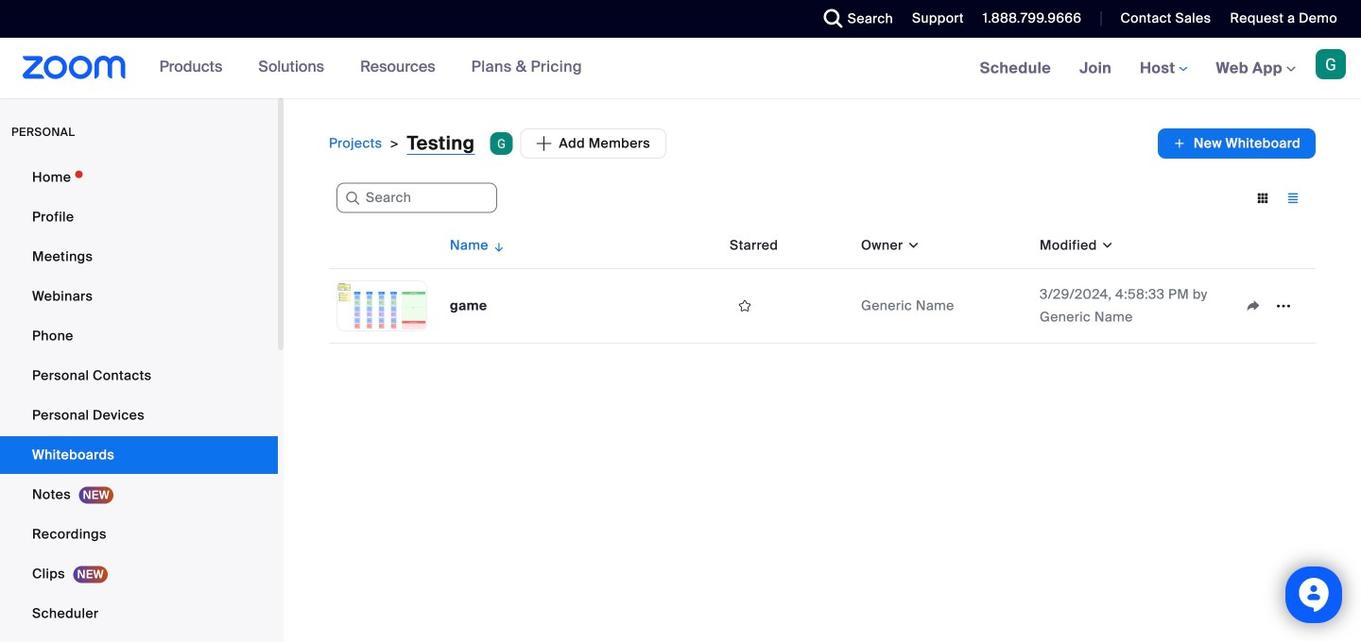 Task type: vqa. For each thing, say whether or not it's contained in the screenshot.
Tabs of my account settings page tab list
no



Task type: locate. For each thing, give the bounding box(es) containing it.
game element
[[450, 297, 487, 315]]

Search text field
[[336, 183, 497, 213]]

1 down image from the left
[[903, 236, 921, 255]]

arrow down image
[[489, 234, 506, 257]]

list mode, selected image
[[1278, 190, 1308, 207]]

project owner: generic name image
[[490, 132, 513, 155]]

down image
[[903, 236, 921, 255], [1097, 236, 1114, 255]]

banner
[[0, 38, 1361, 100]]

0 horizontal spatial down image
[[903, 236, 921, 255]]

personal menu menu
[[0, 159, 278, 643]]

grid mode, not selected image
[[1248, 190, 1278, 207]]

1 horizontal spatial down image
[[1097, 236, 1114, 255]]

zoom logo image
[[23, 56, 126, 79]]

application
[[490, 129, 666, 159], [1158, 129, 1316, 159], [329, 223, 1316, 344]]

click to star the whiteboard game image
[[730, 298, 760, 315]]



Task type: describe. For each thing, give the bounding box(es) containing it.
meetings navigation
[[966, 38, 1361, 100]]

thumbnail of game image
[[337, 282, 426, 331]]

profile picture image
[[1316, 49, 1346, 79]]

2 down image from the left
[[1097, 236, 1114, 255]]

add image
[[1173, 134, 1186, 153]]

product information navigation
[[145, 38, 596, 98]]



